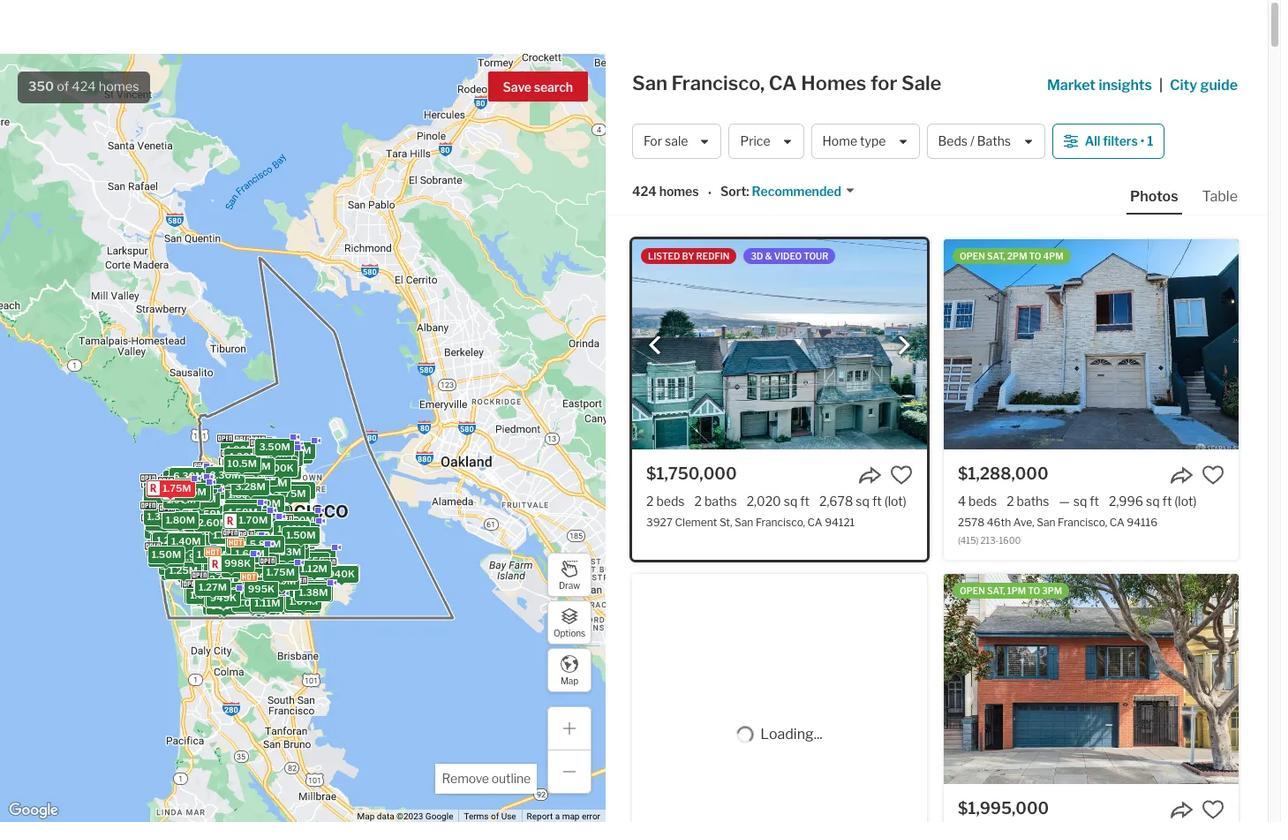 Task type: describe. For each thing, give the bounding box(es) containing it.
map for map
[[561, 675, 579, 686]]

15.1m
[[241, 463, 269, 475]]

1 vertical spatial 3.90m
[[263, 543, 295, 555]]

recommended button
[[749, 183, 856, 200]]

to for $1,995,000
[[1028, 586, 1040, 596]]

0 vertical spatial 1.29m
[[174, 483, 203, 496]]

4 beds
[[958, 494, 997, 509]]

listed
[[648, 251, 680, 261]]

0 horizontal spatial 999k
[[200, 590, 227, 603]]

of for terms
[[491, 812, 499, 821]]

7.50m
[[187, 473, 218, 485]]

2,678 sq ft (lot)
[[820, 494, 907, 509]]

open for $1,288,000
[[960, 251, 985, 261]]

350
[[28, 79, 54, 94]]

1 horizontal spatial 1.33m
[[272, 546, 301, 558]]

13.0m
[[241, 460, 271, 473]]

2 baths for $1,288,000
[[1007, 494, 1050, 509]]

sort :
[[721, 184, 749, 199]]

0 horizontal spatial 1.10m
[[157, 511, 185, 523]]

favorite button image for $1,995,000
[[1202, 798, 1225, 821]]

for sale button
[[632, 124, 722, 159]]

3.80m
[[208, 536, 240, 548]]

google image
[[4, 799, 63, 822]]

1.63m
[[251, 572, 280, 584]]

ft for 2,678 sq ft (lot)
[[872, 494, 882, 509]]

2,020 sq ft
[[747, 494, 810, 509]]

8.99m
[[233, 457, 264, 470]]

next button image
[[896, 336, 913, 354]]

2,996 sq ft (lot)
[[1109, 494, 1197, 509]]

favorite button checkbox for $1,288,000
[[1202, 464, 1225, 487]]

0 vertical spatial 2.35m
[[228, 475, 258, 487]]

1.12m
[[300, 563, 328, 575]]

3.28m
[[235, 481, 266, 493]]

2.55m
[[173, 476, 203, 488]]

1 horizontal spatial 999k
[[272, 556, 298, 568]]

baths for $1,750,000
[[705, 494, 737, 509]]

1 1.78m from the top
[[188, 488, 217, 500]]

880k
[[302, 553, 329, 565]]

loading... status
[[761, 725, 823, 744]]

1.90m down 7.50m
[[180, 486, 209, 499]]

1 vertical spatial 1.28m
[[283, 564, 311, 576]]

989k
[[248, 549, 274, 561]]

2pm
[[1008, 251, 1028, 261]]

1 vertical spatial 900k
[[237, 584, 264, 596]]

1 vertical spatial 1.38m
[[162, 560, 192, 572]]

favorite button image
[[890, 464, 913, 487]]

report a map error
[[527, 812, 601, 821]]

1 vertical spatial 998k
[[224, 558, 251, 570]]

baths for $1,288,000
[[1017, 494, 1050, 509]]

0 vertical spatial 2.75m
[[244, 469, 274, 482]]

4
[[958, 494, 966, 509]]

755k
[[300, 555, 326, 567]]

2.53m
[[191, 522, 222, 534]]

— for — sq ft
[[1059, 494, 1070, 509]]

price
[[741, 134, 771, 149]]

data
[[377, 812, 394, 821]]

0 vertical spatial 1.19m
[[214, 530, 241, 542]]

home type button
[[811, 124, 920, 159]]

1 horizontal spatial 2.60m
[[198, 517, 229, 529]]

all filters • 1
[[1085, 134, 1154, 149]]

46th
[[987, 516, 1011, 529]]

6.30m
[[173, 470, 204, 482]]

beds for $1,288,000
[[969, 494, 997, 509]]

1.00m up 1.07m
[[293, 582, 323, 594]]

890k
[[301, 564, 328, 576]]

beds for $1,750,000
[[657, 494, 685, 509]]

1 vertical spatial 2.75m
[[256, 538, 286, 551]]

1 vertical spatial 1.29m
[[153, 551, 182, 564]]

2 vertical spatial 1.19m
[[298, 583, 325, 596]]

map
[[562, 812, 580, 821]]

1.00m down 1.17m
[[284, 580, 313, 593]]

1.90m down the '1.44m'
[[147, 497, 176, 509]]

(lot) for $1,288,000
[[1175, 494, 1197, 509]]

3.75m
[[276, 487, 306, 500]]

0 vertical spatial 5.90m
[[247, 457, 278, 469]]

market insights link
[[1047, 57, 1152, 96]]

©2023
[[397, 812, 423, 821]]

2.70m
[[207, 559, 237, 572]]

2.90m
[[152, 486, 183, 499]]

use
[[501, 812, 516, 821]]

sq for 2,020
[[784, 494, 798, 509]]

1 vertical spatial 1.15m
[[271, 557, 298, 569]]

0 vertical spatial homes
[[99, 79, 139, 94]]

2 vertical spatial 1.29m
[[296, 582, 325, 594]]

1 horizontal spatial 950k
[[303, 555, 330, 567]]

0 vertical spatial 3.20m
[[244, 470, 275, 483]]

1.39m up 2.70m
[[218, 545, 247, 557]]

1.07m
[[289, 595, 318, 608]]

1 vertical spatial 2.98m
[[216, 585, 246, 597]]

2 horizontal spatial 2.60m
[[238, 511, 269, 524]]

2 baths for $1,750,000
[[695, 494, 737, 509]]

4.00m
[[234, 443, 266, 455]]

0 horizontal spatial 1.09m
[[186, 520, 215, 532]]

850k
[[247, 580, 274, 593]]

0 vertical spatial 949k
[[285, 484, 312, 496]]

4.90m
[[224, 443, 256, 456]]

7.90m
[[236, 444, 267, 456]]

4.65m
[[233, 447, 264, 459]]

3.68m
[[258, 449, 289, 461]]

2 vertical spatial 1.28m
[[268, 593, 297, 605]]

1.39m up 1.17m
[[268, 552, 297, 564]]

3pm
[[1042, 586, 1063, 596]]

open sat, 2pm to 4pm
[[960, 251, 1064, 261]]

1 vertical spatial 1.19m
[[287, 558, 315, 570]]

700k
[[267, 462, 294, 474]]

0 vertical spatial 998k
[[233, 512, 260, 524]]

— sq ft
[[1059, 494, 1100, 509]]

beds / baths
[[938, 134, 1011, 149]]

2,020
[[747, 494, 781, 509]]

map for map data ©2023 google
[[357, 812, 375, 821]]

insights
[[1099, 77, 1152, 94]]

filters
[[1103, 134, 1138, 149]]

0 vertical spatial 1.28m
[[257, 508, 286, 520]]

828k
[[225, 567, 252, 579]]

1pm
[[1008, 586, 1026, 596]]

1.58m
[[249, 560, 278, 573]]

sat, for $1,995,000
[[987, 586, 1006, 596]]

8.50m
[[228, 465, 259, 477]]

favorite button checkbox
[[890, 464, 913, 487]]

terms of use
[[464, 812, 516, 821]]

price button
[[729, 124, 804, 159]]

1 vertical spatial 3.40m
[[241, 554, 273, 566]]

for sale
[[644, 134, 688, 149]]

0 vertical spatial 5.70m
[[257, 448, 288, 460]]

favorite button checkbox for $1,995,000
[[1202, 798, 1225, 821]]

terms of use link
[[464, 812, 516, 821]]

remove
[[442, 771, 489, 786]]

1 vertical spatial 5.70m
[[227, 468, 258, 481]]

1 vertical spatial 949k
[[210, 591, 237, 604]]

649k
[[258, 572, 285, 585]]

home
[[823, 134, 858, 149]]

3927
[[646, 516, 673, 529]]

10.5m
[[228, 457, 257, 470]]

0 vertical spatial 1.48m
[[282, 445, 311, 457]]

1.81m
[[169, 563, 197, 575]]

1 horizontal spatial 10.00m
[[228, 461, 265, 473]]

save search
[[503, 79, 573, 94]]

0 vertical spatial 3.40m
[[245, 540, 276, 552]]

4.60m
[[242, 522, 274, 535]]

2 vertical spatial 1.15m
[[273, 592, 300, 604]]

for
[[644, 134, 662, 149]]

open for $1,995,000
[[960, 586, 985, 596]]

map button
[[548, 648, 592, 692]]

all filters • 1 button
[[1052, 124, 1165, 159]]

type
[[860, 134, 886, 149]]

1 vertical spatial 1.10m
[[277, 533, 305, 546]]

1.90m up 2.80m
[[199, 564, 228, 576]]

clement
[[675, 516, 717, 529]]

599k
[[207, 600, 233, 612]]

beds
[[938, 134, 968, 149]]

remove outline button
[[436, 764, 537, 794]]

3.45m
[[173, 480, 204, 492]]

/
[[971, 134, 975, 149]]

of for 350
[[57, 79, 69, 94]]

9.50m
[[284, 514, 315, 526]]

0 vertical spatial 2.98m
[[231, 509, 262, 522]]



Task type: locate. For each thing, give the bounding box(es) containing it.
2 baths up ave,
[[1007, 494, 1050, 509]]

1 horizontal spatial baths
[[1017, 494, 1050, 509]]

2 horizontal spatial san
[[1037, 516, 1056, 529]]

10.00m
[[228, 461, 265, 473], [169, 469, 206, 482]]

0 horizontal spatial (lot)
[[885, 494, 907, 509]]

1.39m up 2.30m
[[213, 529, 242, 542]]

open left 1pm
[[960, 586, 985, 596]]

of
[[57, 79, 69, 94], [491, 812, 499, 821]]

1.09m
[[186, 520, 215, 532], [220, 566, 249, 578]]

0 vertical spatial map
[[561, 675, 579, 686]]

photo of 3927 clement st, san francisco, ca 94121 image
[[632, 239, 927, 450]]

0 horizontal spatial 10.00m
[[169, 469, 206, 482]]

2.35m
[[228, 475, 258, 487], [219, 559, 249, 572]]

2 vertical spatial 900k
[[211, 599, 238, 612]]

4.25m
[[250, 458, 280, 471], [226, 467, 257, 479], [221, 518, 252, 530]]

5.60m
[[253, 462, 284, 474]]

francisco, for 3927
[[756, 516, 805, 529]]

sq up 94116
[[1146, 494, 1160, 509]]

0 vertical spatial favorite button checkbox
[[1202, 464, 1225, 487]]

11.6m
[[239, 461, 266, 473]]

• for all filters • 1
[[1141, 134, 1145, 149]]

favorite button image
[[1202, 464, 1225, 487], [1202, 798, 1225, 821]]

photo of 211 dolores st, san francisco, ca 94103 image
[[944, 574, 1239, 784]]

1.44m
[[147, 484, 176, 496]]

0 vertical spatial open
[[960, 251, 985, 261]]

san up for
[[632, 72, 668, 94]]

(lot) right 2,996
[[1175, 494, 1197, 509]]

2 2 from the left
[[695, 494, 702, 509]]

1 horizontal spatial san
[[735, 516, 754, 529]]

1 horizontal spatial 424
[[632, 184, 657, 199]]

2 baths from the left
[[1017, 494, 1050, 509]]

2.30m
[[205, 552, 236, 565]]

sq for 2,678
[[856, 494, 870, 509]]

2.45m
[[240, 540, 271, 553]]

1.78m
[[188, 488, 217, 500], [187, 493, 216, 505]]

1 vertical spatial open
[[960, 586, 985, 596]]

1 vertical spatial to
[[1028, 586, 1040, 596]]

sat, left 1pm
[[987, 586, 1006, 596]]

3 2 from the left
[[1007, 494, 1014, 509]]

1 ft from the left
[[800, 494, 810, 509]]

sq up 2578 46th ave, san francisco, ca 94116 (415) 213-1600
[[1074, 494, 1087, 509]]

424 right 350 at left
[[72, 79, 96, 94]]

1.28m
[[257, 508, 286, 520], [283, 564, 311, 576], [268, 593, 297, 605]]

sat, for $1,288,000
[[987, 251, 1006, 261]]

ft right '2,678'
[[872, 494, 882, 509]]

0 horizontal spatial 2
[[646, 494, 654, 509]]

1 horizontal spatial (lot)
[[1175, 494, 1197, 509]]

1.90m up 2.30m
[[218, 540, 247, 552]]

0 horizontal spatial 950k
[[252, 572, 279, 584]]

sale
[[902, 72, 942, 94]]

0 horizontal spatial 799k
[[215, 591, 241, 604]]

0 horizontal spatial san
[[632, 72, 668, 94]]

3d & video tour
[[751, 251, 829, 261]]

5.25m
[[230, 460, 260, 472]]

1.48m up 700k
[[282, 445, 311, 457]]

1 2 baths from the left
[[695, 494, 737, 509]]

0 vertical spatial 1.10m
[[157, 511, 185, 523]]

2 2 baths from the left
[[1007, 494, 1050, 509]]

1.17m
[[279, 567, 306, 580]]

2 (lot) from the left
[[1175, 494, 1197, 509]]

san for 3927 clement st, san francisco, ca 94121
[[735, 516, 754, 529]]

:
[[747, 184, 749, 199]]

2.35m down "32.0m"
[[228, 475, 258, 487]]

to right 1pm
[[1028, 586, 1040, 596]]

francisco, down 2,020 sq ft in the bottom right of the page
[[756, 516, 805, 529]]

3 ft from the left
[[1090, 494, 1100, 509]]

0 vertical spatial 900k
[[246, 570, 273, 582]]

999k
[[272, 556, 298, 568], [200, 590, 227, 603]]

of right 350 at left
[[57, 79, 69, 94]]

4 sq from the left
[[1146, 494, 1160, 509]]

2 up 3927
[[646, 494, 654, 509]]

favorite button checkbox
[[1202, 464, 1225, 487], [1202, 798, 1225, 821]]

2 beds
[[646, 494, 685, 509]]

1.05m
[[278, 536, 307, 548], [150, 543, 180, 555], [250, 569, 279, 581], [209, 575, 238, 587]]

draw button
[[548, 553, 592, 597]]

0 vertical spatial 975k
[[247, 559, 273, 571]]

• inside button
[[1141, 134, 1145, 149]]

1 vertical spatial 950k
[[252, 572, 279, 584]]

1 vertical spatial sat,
[[987, 586, 1006, 596]]

0 vertical spatial 3.90m
[[191, 479, 223, 491]]

1 horizontal spatial —
[[1059, 494, 1070, 509]]

sat, left 2pm
[[987, 251, 1006, 261]]

baths up ave,
[[1017, 494, 1050, 509]]

san right ave,
[[1037, 516, 1056, 529]]

1.78m down 7.50m
[[188, 488, 217, 500]]

2 horizontal spatial 1.38m
[[299, 586, 328, 599]]

1 horizontal spatial 1.38m
[[235, 533, 264, 546]]

home type
[[823, 134, 886, 149]]

san right st,
[[735, 516, 754, 529]]

1 sat, from the top
[[987, 251, 1006, 261]]

2 baths up st,
[[695, 494, 737, 509]]

2 open from the top
[[960, 586, 985, 596]]

213-
[[981, 535, 999, 546]]

beds right 4
[[969, 494, 997, 509]]

san for 2578 46th ave, san francisco, ca 94116 (415) 213-1600
[[1037, 516, 1056, 529]]

beds
[[657, 494, 685, 509], [969, 494, 997, 509]]

1.72m
[[239, 599, 267, 611]]

sale
[[665, 134, 688, 149]]

to right 2pm
[[1029, 251, 1042, 261]]

1 vertical spatial 1.48m
[[287, 590, 316, 602]]

sq for 2,996
[[1146, 494, 1160, 509]]

0 vertical spatial 1.11m
[[262, 565, 288, 577]]

search
[[534, 79, 573, 94]]

25.0m
[[171, 471, 202, 483]]

0 vertical spatial 1.15m
[[290, 528, 317, 540]]

ft left 2,996
[[1090, 494, 1100, 509]]

1.90m down 1.34m
[[151, 495, 180, 508]]

1 vertical spatial 1.11m
[[255, 597, 280, 610]]

— inside map region
[[188, 536, 197, 548]]

1.33m up the '825k'
[[195, 586, 224, 598]]

1 vertical spatial 2.35m
[[219, 559, 249, 572]]

1 vertical spatial •
[[708, 185, 712, 200]]

1 vertical spatial 999k
[[200, 590, 227, 603]]

homes down for sale 'button'
[[659, 184, 699, 199]]

0 vertical spatial 1.38m
[[235, 533, 264, 546]]

2 sat, from the top
[[987, 586, 1006, 596]]

0 horizontal spatial beds
[[657, 494, 685, 509]]

1600
[[999, 535, 1021, 546]]

video
[[774, 251, 802, 261]]

1 beds from the left
[[657, 494, 685, 509]]

1.99m
[[266, 457, 295, 470], [182, 551, 211, 563], [191, 551, 220, 563], [180, 557, 210, 569]]

1.48m down 1.17m
[[287, 590, 316, 602]]

1.90m down 3.80m
[[214, 557, 243, 570]]

2 up clement
[[695, 494, 702, 509]]

0 vertical spatial 1.09m
[[186, 520, 215, 532]]

(lot) down favorite button checkbox
[[885, 494, 907, 509]]

1 baths from the left
[[705, 494, 737, 509]]

0 horizontal spatial ca
[[769, 72, 797, 94]]

2 vertical spatial 1.38m
[[299, 586, 328, 599]]

424 down for
[[632, 184, 657, 199]]

1.80m
[[166, 514, 195, 526], [148, 523, 178, 536], [265, 541, 294, 553], [276, 544, 305, 557], [171, 557, 201, 569], [173, 560, 202, 572], [237, 570, 266, 583], [267, 575, 296, 587]]

ca for 2578 46th ave, san francisco, ca 94116 (415) 213-1600
[[1110, 516, 1125, 529]]

of left use
[[491, 812, 499, 821]]

1 horizontal spatial 949k
[[285, 484, 312, 496]]

1 favorite button checkbox from the top
[[1202, 464, 1225, 487]]

0 vertical spatial sat,
[[987, 251, 1006, 261]]

— for —
[[188, 536, 197, 548]]

6.00m
[[228, 459, 260, 472], [242, 465, 274, 478], [216, 468, 247, 480], [255, 529, 286, 541]]

0 horizontal spatial 3.90m
[[191, 479, 223, 491]]

0 horizontal spatial 1.33m
[[195, 586, 224, 598]]

1.15m down '9.50m'
[[290, 528, 317, 540]]

1.00m down 848k
[[288, 598, 317, 610]]

1.29m up 1.07m
[[296, 582, 325, 594]]

1.90m down 3.45m
[[167, 494, 196, 506]]

1 sq from the left
[[784, 494, 798, 509]]

0 horizontal spatial 2.60m
[[159, 494, 190, 507]]

sq right '2,678'
[[856, 494, 870, 509]]

1.13m
[[249, 570, 277, 583]]

— up 2578 46th ave, san francisco, ca 94116 (415) 213-1600
[[1059, 494, 1070, 509]]

1.45m
[[189, 516, 218, 529], [245, 541, 274, 553], [209, 543, 239, 556], [244, 545, 273, 558]]

ca down 2,996
[[1110, 516, 1125, 529]]

2 beds from the left
[[969, 494, 997, 509]]

a
[[555, 812, 560, 821]]

report
[[527, 812, 553, 821]]

1.27m
[[199, 581, 227, 593]]

francisco, up price
[[672, 72, 765, 94]]

homes inside 424 homes •
[[659, 184, 699, 199]]

2.98m up 1.98m
[[231, 509, 262, 522]]

1.69m
[[160, 539, 189, 552]]

2.50m
[[263, 458, 294, 471], [267, 465, 298, 477], [148, 488, 179, 501], [237, 520, 267, 533], [239, 540, 270, 552], [204, 546, 235, 558], [190, 548, 220, 561], [211, 556, 241, 568]]

5.80m
[[250, 538, 281, 550]]

1 vertical spatial 1.33m
[[195, 586, 224, 598]]

redfin
[[696, 251, 730, 261]]

ft right 2,996
[[1163, 494, 1172, 509]]

francisco, for 2578
[[1058, 516, 1108, 529]]

2,996
[[1109, 494, 1144, 509]]

2 vertical spatial 998k
[[254, 577, 281, 589]]

1 2 from the left
[[646, 494, 654, 509]]

1 horizontal spatial beds
[[969, 494, 997, 509]]

0 horizontal spatial map
[[357, 812, 375, 821]]

ca for 3927 clement st, san francisco, ca 94121
[[808, 516, 823, 529]]

2 1.78m from the top
[[187, 493, 216, 505]]

remove outline
[[442, 771, 531, 786]]

1.39m
[[213, 529, 242, 542], [218, 545, 247, 557], [268, 552, 297, 564]]

ca left homes on the top of page
[[769, 72, 797, 94]]

san francisco, ca homes for sale
[[632, 72, 942, 94]]

2 favorite button checkbox from the top
[[1202, 798, 1225, 821]]

3 sq from the left
[[1074, 494, 1087, 509]]

beds up 3927
[[657, 494, 685, 509]]

2 favorite button image from the top
[[1202, 798, 1225, 821]]

2 baths
[[695, 494, 737, 509], [1007, 494, 1050, 509]]

sat,
[[987, 251, 1006, 261], [987, 586, 1006, 596]]

4.95m
[[206, 474, 237, 487]]

ca left 94121
[[808, 516, 823, 529]]

1.84m
[[213, 484, 242, 496]]

2 vertical spatial 3.20m
[[241, 558, 272, 571]]

0 vertical spatial 424
[[72, 79, 96, 94]]

4 ft from the left
[[1163, 494, 1172, 509]]

0 horizontal spatial •
[[708, 185, 712, 200]]

francisco, inside 2578 46th ave, san francisco, ca 94116 (415) 213-1600
[[1058, 516, 1108, 529]]

loading...
[[761, 726, 823, 742]]

350 of 424 homes
[[28, 79, 139, 94]]

ft for 2,996 sq ft (lot)
[[1163, 494, 1172, 509]]

ft for — sq ft
[[1090, 494, 1100, 509]]

1 vertical spatial —
[[188, 536, 197, 548]]

799k
[[287, 559, 314, 572], [215, 591, 241, 604]]

1 horizontal spatial ca
[[808, 516, 823, 529]]

1.34m
[[158, 482, 187, 495]]

1.68m
[[229, 539, 259, 551], [227, 539, 256, 551], [226, 557, 255, 569], [229, 566, 259, 578]]

ca inside 2578 46th ave, san francisco, ca 94116 (415) 213-1600
[[1110, 516, 1125, 529]]

2.98m up 810k
[[216, 585, 246, 597]]

1 favorite button image from the top
[[1202, 464, 1225, 487]]

• left sort
[[708, 185, 712, 200]]

map down options
[[561, 675, 579, 686]]

1 (lot) from the left
[[885, 494, 907, 509]]

2 sq from the left
[[856, 494, 870, 509]]

0 vertical spatial of
[[57, 79, 69, 94]]

825k
[[206, 599, 233, 612]]

previous button image
[[646, 336, 664, 354]]

9.95m
[[226, 460, 257, 472]]

ft for 2,020 sq ft
[[800, 494, 810, 509]]

2.75m
[[244, 469, 274, 482], [256, 538, 286, 551]]

san inside 2578 46th ave, san francisco, ca 94116 (415) 213-1600
[[1037, 516, 1056, 529]]

1.48m
[[282, 445, 311, 457], [287, 590, 316, 602]]

1 vertical spatial 3.20m
[[204, 534, 235, 546]]

2.80m
[[202, 578, 233, 590]]

0 vertical spatial 950k
[[303, 555, 330, 567]]

0 horizontal spatial —
[[188, 536, 197, 548]]

1.11m
[[262, 565, 288, 577], [255, 597, 280, 610]]

1.33m
[[272, 546, 301, 558], [195, 586, 224, 598]]

— up the 1.79m
[[188, 536, 197, 548]]

1.78m up 1.59m
[[187, 493, 216, 505]]

sq right '2,020'
[[784, 494, 798, 509]]

0 horizontal spatial 949k
[[210, 591, 237, 604]]

1.29m down 6.30m
[[174, 483, 203, 496]]

0 vertical spatial 999k
[[272, 556, 298, 568]]

1 horizontal spatial homes
[[659, 184, 699, 199]]

424
[[72, 79, 96, 94], [632, 184, 657, 199]]

1.33m up 1.17m
[[272, 546, 301, 558]]

424 inside 424 homes •
[[632, 184, 657, 199]]

3d
[[751, 251, 763, 261]]

francisco,
[[672, 72, 765, 94], [756, 516, 805, 529], [1058, 516, 1108, 529]]

2 vertical spatial 1.10m
[[201, 591, 229, 603]]

sq
[[784, 494, 798, 509], [856, 494, 870, 509], [1074, 494, 1087, 509], [1146, 494, 1160, 509]]

baths up st,
[[705, 494, 737, 509]]

879k
[[271, 597, 297, 609]]

1.15m down 649k
[[273, 592, 300, 604]]

19.0m
[[167, 473, 196, 485]]

2 ft from the left
[[872, 494, 882, 509]]

1.09m up "3.30m"
[[186, 520, 215, 532]]

table
[[1202, 188, 1238, 205]]

to for $1,288,000
[[1029, 251, 1042, 261]]

open left 2pm
[[960, 251, 985, 261]]

1.70m
[[158, 483, 187, 496], [147, 484, 176, 496], [181, 489, 210, 501], [239, 514, 268, 527], [220, 528, 249, 540], [183, 530, 212, 542], [235, 558, 264, 570], [230, 580, 259, 593]]

map left data at the left
[[357, 812, 375, 821]]

6.55m
[[231, 456, 262, 469]]

3.60m
[[242, 445, 273, 457], [233, 450, 265, 462], [200, 537, 232, 550], [202, 540, 234, 552]]

0 horizontal spatial 424
[[72, 79, 96, 94]]

1 open from the top
[[960, 251, 985, 261]]

1.30m
[[258, 477, 287, 490], [182, 478, 211, 491], [244, 537, 273, 549], [243, 551, 272, 564], [212, 553, 241, 565], [227, 560, 256, 573], [271, 563, 301, 575], [267, 571, 297, 583], [279, 575, 308, 588], [221, 585, 250, 597], [300, 587, 329, 599], [209, 592, 238, 605]]

city guide link
[[1170, 75, 1242, 96]]

• for 424 homes •
[[708, 185, 712, 200]]

options button
[[548, 601, 592, 645]]

francisco, down — sq ft
[[1058, 516, 1108, 529]]

1 horizontal spatial 1.09m
[[220, 566, 249, 578]]

2
[[646, 494, 654, 509], [695, 494, 702, 509], [1007, 494, 1014, 509]]

$1,288,000
[[958, 465, 1049, 483]]

0 vertical spatial to
[[1029, 251, 1042, 261]]

• inside 424 homes •
[[708, 185, 712, 200]]

photo of 2578 46th ave, san francisco, ca 94116 image
[[944, 239, 1239, 450]]

save
[[503, 79, 532, 94]]

1 vertical spatial 5.90m
[[242, 512, 274, 524]]

0 horizontal spatial of
[[57, 79, 69, 94]]

0 vertical spatial 799k
[[287, 559, 314, 572]]

1.15m up 649k
[[271, 557, 298, 569]]

map inside button
[[561, 675, 579, 686]]

1.59m
[[196, 508, 225, 520]]

favorite button image for $1,288,000
[[1202, 464, 1225, 487]]

ca
[[769, 72, 797, 94], [808, 516, 823, 529], [1110, 516, 1125, 529]]

2 horizontal spatial 2
[[1007, 494, 1014, 509]]

map region
[[0, 0, 826, 822]]

2 up 46th
[[1007, 494, 1014, 509]]

2 horizontal spatial ca
[[1110, 516, 1125, 529]]

(lot) for $1,750,000
[[885, 494, 907, 509]]

1 horizontal spatial map
[[561, 675, 579, 686]]

1 vertical spatial 1.09m
[[220, 566, 249, 578]]

2.35m up 2.80m
[[219, 559, 249, 572]]

—
[[1059, 494, 1070, 509], [188, 536, 197, 548]]

1 horizontal spatial 3.90m
[[263, 543, 295, 555]]

ft left '2,678'
[[800, 494, 810, 509]]

sq for —
[[1074, 494, 1087, 509]]

options
[[554, 627, 586, 638]]

homes right 350 at left
[[99, 79, 139, 94]]

1 vertical spatial 975k
[[240, 577, 266, 589]]

• left 1 on the top
[[1141, 134, 1145, 149]]

1.09m down 2.30m
[[220, 566, 249, 578]]

4pm
[[1043, 251, 1064, 261]]

2 for $1,288,000
[[1007, 494, 1014, 509]]

1 horizontal spatial •
[[1141, 134, 1145, 149]]

0 horizontal spatial 2 baths
[[695, 494, 737, 509]]

1.29m down "2.40m"
[[153, 551, 182, 564]]

0 horizontal spatial baths
[[705, 494, 737, 509]]

0 horizontal spatial homes
[[99, 79, 139, 94]]

2 for $1,750,000
[[695, 494, 702, 509]]

2 horizontal spatial 1.10m
[[277, 533, 305, 546]]



Task type: vqa. For each thing, say whether or not it's contained in the screenshot.
2nd am from the left
no



